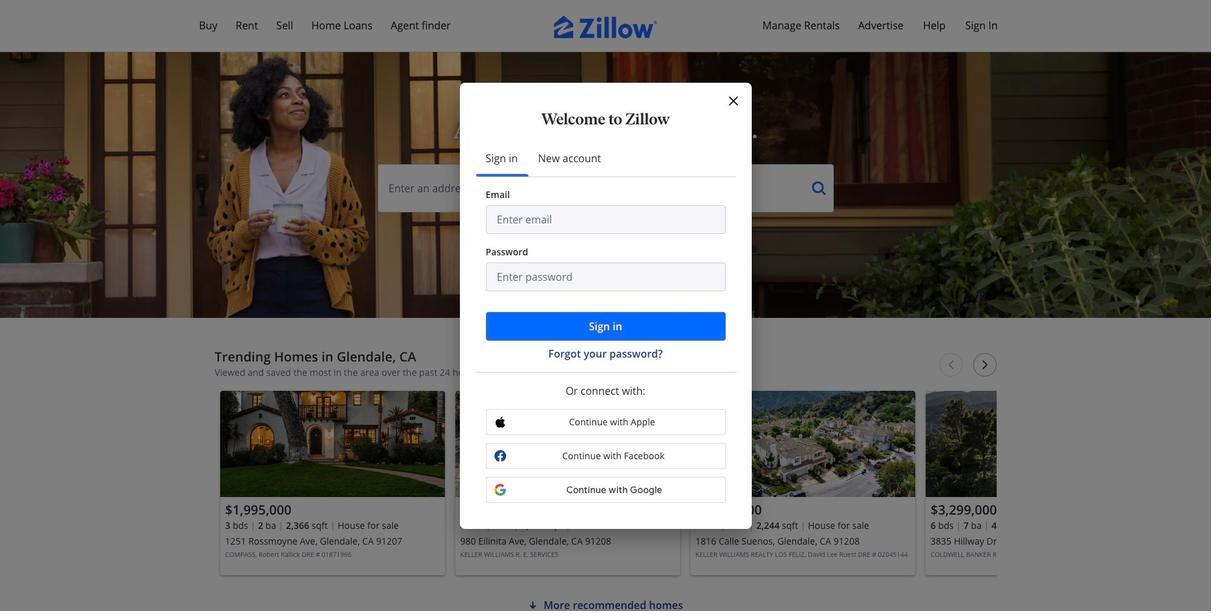 Task type: vqa. For each thing, say whether or not it's contained in the screenshot.
3835 Hillway Dr, Glendale, CA 91208 "element"
yes



Task type: describe. For each thing, give the bounding box(es) containing it.
3835 hillway dr, glendale, ca 91208 image
[[926, 391, 1151, 497]]

Enter password password field
[[486, 262, 726, 291]]

1251 rossmoyne ave, glendale, ca 91207 image
[[220, 391, 445, 497]]

authentication tabs tab list
[[476, 140, 736, 177]]

3 group from the left
[[691, 391, 916, 576]]

2 group from the left
[[455, 391, 680, 576]]

1 group from the left
[[220, 391, 445, 576]]

980 eilinita ave, glendale, ca 91208 image
[[455, 391, 680, 497]]

1816 calle suenos, glendale, ca 91208 image
[[691, 391, 916, 497]]

1816 calle suenos, glendale, ca 91208 element
[[691, 391, 916, 576]]

3835 hillway dr, glendale, ca 91208 element
[[926, 391, 1151, 576]]

main navigation
[[0, 0, 1212, 52]]



Task type: locate. For each thing, give the bounding box(es) containing it.
zillow logo image
[[554, 16, 658, 38]]

home recommendations carousel element
[[215, 349, 1151, 587]]

list
[[215, 386, 1151, 587]]

sign in actions group
[[486, 312, 726, 361]]

1251 rossmoyne ave, glendale, ca 91207 element
[[220, 391, 445, 576]]

None submit
[[486, 312, 726, 341]]

group
[[220, 391, 445, 576], [455, 391, 680, 576], [691, 391, 916, 576], [926, 391, 1151, 576]]

dialog
[[460, 82, 752, 529]]

more recommended homes image
[[528, 600, 539, 611]]

4 group from the left
[[926, 391, 1151, 576]]

980 eilinita ave, glendale, ca 91208 element
[[455, 391, 680, 576]]

Enter email email field
[[486, 205, 726, 234]]



